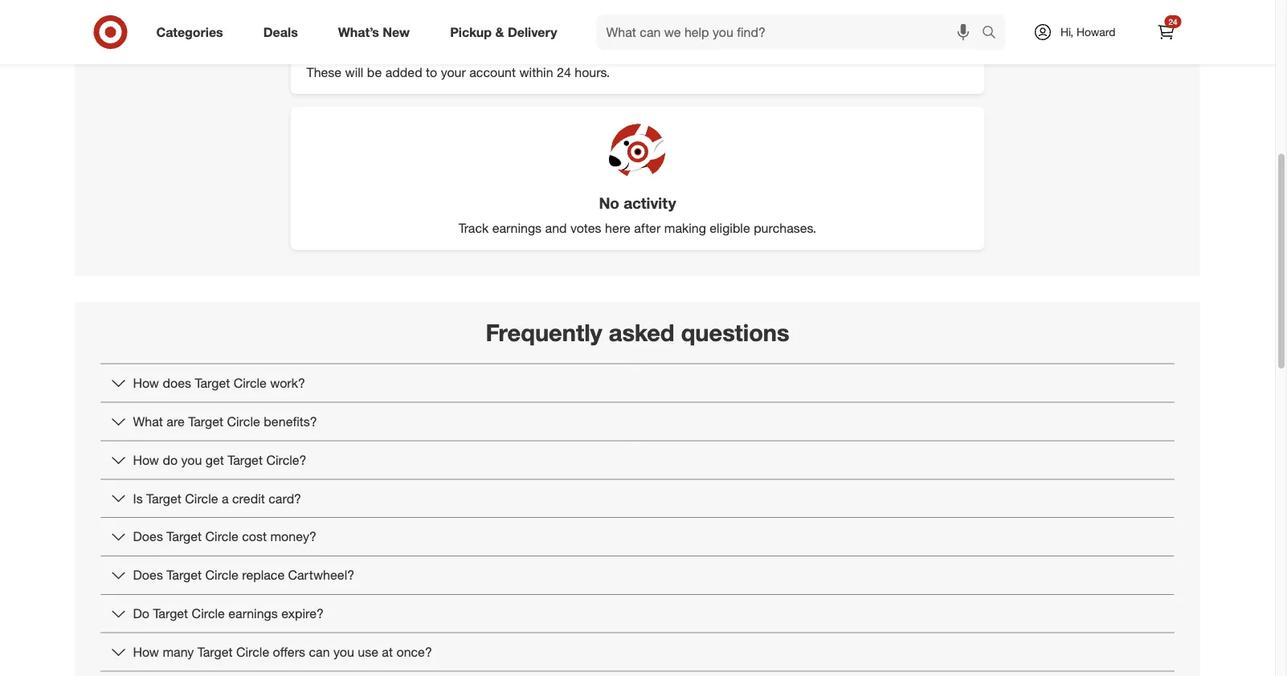 Task type: vqa. For each thing, say whether or not it's contained in the screenshot.
Frequently asked questions
yes



Task type: locate. For each thing, give the bounding box(es) containing it.
0 horizontal spatial earnings
[[228, 606, 278, 622]]

from up your at the top left of page
[[439, 46, 465, 61]]

1 vertical spatial add
[[859, 43, 879, 57]]

hi,
[[1060, 25, 1074, 39]]

circle up the many
[[192, 606, 225, 622]]

circle
[[234, 375, 267, 391], [227, 414, 260, 430], [185, 491, 218, 506], [205, 529, 238, 545], [205, 568, 238, 583], [192, 606, 225, 622], [236, 645, 269, 660]]

0 vertical spatial how
[[133, 375, 159, 391]]

2 does from the top
[[133, 568, 163, 583]]

0 vertical spatial add
[[307, 19, 335, 38]]

do target circle earnings expire? button
[[101, 595, 1174, 633]]

does target circle cost money? button
[[101, 518, 1174, 556]]

circle?
[[266, 452, 307, 468]]

is target circle a credit card?
[[133, 491, 301, 506]]

1 horizontal spatial earnings
[[396, 19, 459, 38]]

0 vertical spatial eligible
[[340, 19, 391, 38]]

24 down the days
[[557, 64, 571, 80]]

does up do
[[133, 568, 163, 583]]

hours.
[[575, 64, 610, 80]]

add
[[307, 19, 335, 38], [859, 43, 879, 57]]

what's new link
[[324, 14, 430, 50]]

24
[[1168, 16, 1177, 27], [557, 64, 571, 80]]

what
[[133, 414, 163, 430]]

add for add eligible earnings from in-store purchases
[[307, 19, 335, 38]]

1 vertical spatial eligible
[[710, 220, 750, 236]]

add for add missed purchase
[[859, 43, 879, 57]]

does down is
[[133, 529, 163, 545]]

0 horizontal spatial eligible
[[340, 19, 391, 38]]

how does target circle work? button
[[101, 365, 1174, 402]]

categories
[[156, 24, 223, 40]]

credit
[[232, 491, 265, 506]]

how inside dropdown button
[[133, 452, 159, 468]]

1 vertical spatial you
[[333, 645, 354, 660]]

how left the many
[[133, 645, 159, 660]]

1 how from the top
[[133, 375, 159, 391]]

target
[[195, 375, 230, 391], [188, 414, 223, 430], [228, 452, 263, 468], [146, 491, 181, 506], [167, 529, 202, 545], [167, 568, 202, 583], [153, 606, 188, 622], [197, 645, 233, 660]]

how do you get target circle?
[[133, 452, 307, 468]]

0 vertical spatial to
[[568, 46, 579, 61]]

24 inside enter receipt numbers from the past 14 days to collect earnings. these will be added to your account within 24 hours.
[[557, 64, 571, 80]]

search
[[974, 26, 1013, 41]]

1 vertical spatial earnings
[[492, 220, 542, 236]]

enter receipt numbers from the past 14 days to collect earnings. these will be added to your account within 24 hours.
[[307, 46, 677, 80]]

how does target circle work?
[[133, 375, 305, 391]]

to
[[568, 46, 579, 61], [426, 64, 437, 80]]

2 how from the top
[[133, 452, 159, 468]]

pickup
[[450, 24, 492, 40]]

0 vertical spatial from
[[463, 19, 497, 38]]

purchase
[[922, 43, 969, 57]]

eligible right making
[[710, 220, 750, 236]]

from
[[463, 19, 497, 38], [439, 46, 465, 61]]

0 horizontal spatial 24
[[557, 64, 571, 80]]

is target circle a credit card? button
[[101, 480, 1174, 518]]

target right get
[[228, 452, 263, 468]]

1 horizontal spatial add
[[859, 43, 879, 57]]

1 does from the top
[[133, 529, 163, 545]]

is
[[133, 491, 143, 506]]

circle down does target circle cost money?
[[205, 568, 238, 583]]

target down does target circle cost money?
[[167, 568, 202, 583]]

add left missed at the right of page
[[859, 43, 879, 57]]

1 vertical spatial 24
[[557, 64, 571, 80]]

benefits?
[[264, 414, 317, 430]]

here
[[605, 220, 631, 236]]

1 vertical spatial does
[[133, 568, 163, 583]]

2 vertical spatial earnings
[[228, 606, 278, 622]]

expire?
[[281, 606, 324, 622]]

24 right howard
[[1168, 16, 1177, 27]]

24 link
[[1148, 14, 1184, 50]]

to right the days
[[568, 46, 579, 61]]

earnings up numbers
[[396, 19, 459, 38]]

0 vertical spatial does
[[133, 529, 163, 545]]

many
[[163, 645, 194, 660]]

0 horizontal spatial you
[[181, 452, 202, 468]]

does target circle cost money?
[[133, 529, 316, 545]]

once?
[[396, 645, 432, 660]]

account
[[469, 64, 516, 80]]

search button
[[974, 14, 1013, 53]]

does
[[133, 529, 163, 545], [133, 568, 163, 583]]

purchases
[[562, 19, 638, 38]]

1 vertical spatial from
[[439, 46, 465, 61]]

you right do
[[181, 452, 202, 468]]

1 horizontal spatial you
[[333, 645, 354, 660]]

target right does
[[195, 375, 230, 391]]

money?
[[270, 529, 316, 545]]

after
[[634, 220, 661, 236]]

from inside enter receipt numbers from the past 14 days to collect earnings. these will be added to your account within 24 hours.
[[439, 46, 465, 61]]

how left do
[[133, 452, 159, 468]]

0 horizontal spatial to
[[426, 64, 437, 80]]

you left use
[[333, 645, 354, 660]]

how left does
[[133, 375, 159, 391]]

1 vertical spatial how
[[133, 452, 159, 468]]

new
[[383, 24, 410, 40]]

be
[[367, 64, 382, 80]]

no
[[599, 194, 619, 212]]

eligible
[[340, 19, 391, 38], [710, 220, 750, 236]]

1 vertical spatial to
[[426, 64, 437, 80]]

the
[[469, 46, 487, 61]]

are
[[167, 414, 185, 430]]

2 horizontal spatial earnings
[[492, 220, 542, 236]]

from up the
[[463, 19, 497, 38]]

add up enter
[[307, 19, 335, 38]]

0 vertical spatial 24
[[1168, 16, 1177, 27]]

earnings down does target circle replace cartwheel? on the left
[[228, 606, 278, 622]]

does target circle replace cartwheel?
[[133, 568, 354, 583]]

how do you get target circle? button
[[101, 441, 1174, 479]]

circle left cost on the bottom
[[205, 529, 238, 545]]

0 vertical spatial you
[[181, 452, 202, 468]]

earnings
[[396, 19, 459, 38], [492, 220, 542, 236], [228, 606, 278, 622]]

you inside dropdown button
[[181, 452, 202, 468]]

1 horizontal spatial eligible
[[710, 220, 750, 236]]

What can we help you find? suggestions appear below search field
[[597, 14, 986, 50]]

3 how from the top
[[133, 645, 159, 660]]

0 horizontal spatial add
[[307, 19, 335, 38]]

earnings left and
[[492, 220, 542, 236]]

to left your at the top left of page
[[426, 64, 437, 80]]

0 vertical spatial earnings
[[396, 19, 459, 38]]

target right 'are'
[[188, 414, 223, 430]]

eligible up receipt
[[340, 19, 391, 38]]

2 vertical spatial how
[[133, 645, 159, 660]]

you
[[181, 452, 202, 468], [333, 645, 354, 660]]

target right the many
[[197, 645, 233, 660]]

how
[[133, 375, 159, 391], [133, 452, 159, 468], [133, 645, 159, 660]]

1 horizontal spatial to
[[568, 46, 579, 61]]



Task type: describe. For each thing, give the bounding box(es) containing it.
target right do
[[153, 606, 188, 622]]

collect
[[583, 46, 621, 61]]

cost
[[242, 529, 267, 545]]

circle left a
[[185, 491, 218, 506]]

votes
[[570, 220, 601, 236]]

do target circle earnings expire?
[[133, 606, 324, 622]]

circle left "offers"
[[236, 645, 269, 660]]

days
[[537, 46, 564, 61]]

asked
[[609, 318, 675, 347]]

hi, howard
[[1060, 25, 1116, 39]]

how many target circle offers can you use at once? button
[[101, 634, 1174, 671]]

pickup & delivery
[[450, 24, 557, 40]]

add missed purchase
[[859, 43, 969, 57]]

add eligible earnings from in-store purchases
[[307, 19, 638, 38]]

and
[[545, 220, 567, 236]]

at
[[382, 645, 393, 660]]

howard
[[1077, 25, 1116, 39]]

what's new
[[338, 24, 410, 40]]

deals link
[[250, 14, 318, 50]]

does for does target circle replace cartwheel?
[[133, 568, 163, 583]]

deals
[[263, 24, 298, 40]]

delivery
[[508, 24, 557, 40]]

cartwheel?
[[288, 568, 354, 583]]

does
[[163, 375, 191, 391]]

store
[[520, 19, 558, 38]]

past
[[490, 46, 515, 61]]

what are target circle benefits?
[[133, 414, 317, 430]]

receipt
[[341, 46, 381, 61]]

from for in-
[[463, 19, 497, 38]]

you inside dropdown button
[[333, 645, 354, 660]]

target down is target circle a credit card? at left bottom
[[167, 529, 202, 545]]

activity
[[624, 194, 676, 212]]

use
[[358, 645, 378, 660]]

will
[[345, 64, 363, 80]]

missed
[[882, 43, 919, 57]]

target inside dropdown button
[[228, 452, 263, 468]]

work?
[[270, 375, 305, 391]]

pickup & delivery link
[[436, 14, 577, 50]]

track earnings and votes here after making eligible purchases.
[[459, 220, 816, 236]]

in-
[[501, 19, 520, 38]]

get
[[205, 452, 224, 468]]

frequently
[[486, 318, 602, 347]]

&
[[495, 24, 504, 40]]

do
[[133, 606, 149, 622]]

how for how many target circle offers can you use at once?
[[133, 645, 159, 660]]

track
[[459, 220, 489, 236]]

these
[[307, 64, 342, 80]]

what are target circle benefits? button
[[101, 403, 1174, 441]]

14
[[519, 46, 533, 61]]

added
[[385, 64, 422, 80]]

how for how do you get target circle?
[[133, 452, 159, 468]]

purchases.
[[754, 220, 816, 236]]

what's
[[338, 24, 379, 40]]

a
[[222, 491, 229, 506]]

add missed purchase link
[[859, 42, 969, 58]]

does for does target circle cost money?
[[133, 529, 163, 545]]

earnings inside dropdown button
[[228, 606, 278, 622]]

1 horizontal spatial 24
[[1168, 16, 1177, 27]]

enter
[[307, 46, 337, 61]]

questions
[[681, 318, 789, 347]]

within
[[519, 64, 553, 80]]

offers
[[273, 645, 305, 660]]

frequently asked questions
[[486, 318, 789, 347]]

target right is
[[146, 491, 181, 506]]

how for how does target circle work?
[[133, 375, 159, 391]]

your
[[441, 64, 466, 80]]

do
[[163, 452, 178, 468]]

from for the
[[439, 46, 465, 61]]

replace
[[242, 568, 285, 583]]

circle up how do you get target circle?
[[227, 414, 260, 430]]

card?
[[269, 491, 301, 506]]

earnings.
[[624, 46, 677, 61]]

does target circle replace cartwheel? button
[[101, 557, 1174, 594]]

categories link
[[143, 14, 243, 50]]

numbers
[[384, 46, 435, 61]]

circle left work?
[[234, 375, 267, 391]]

no activity
[[599, 194, 676, 212]]

how many target circle offers can you use at once?
[[133, 645, 432, 660]]

can
[[309, 645, 330, 660]]

making
[[664, 220, 706, 236]]



